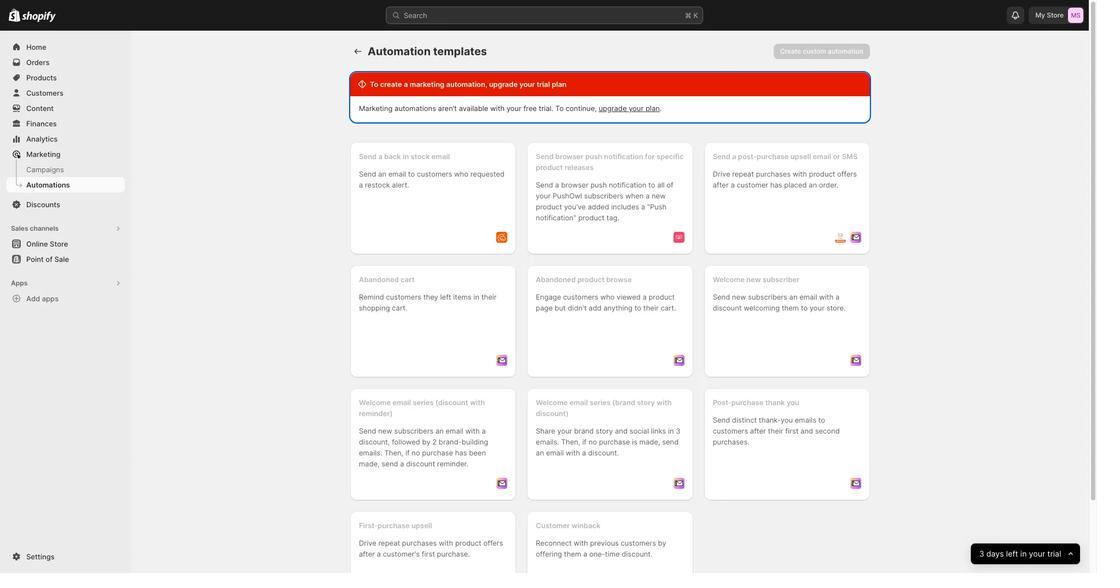 Task type: describe. For each thing, give the bounding box(es) containing it.
search
[[404, 11, 427, 20]]

your up free
[[520, 80, 535, 89]]

discounts
[[26, 200, 60, 209]]

templates
[[433, 45, 487, 58]]

3 days left in your trial
[[980, 549, 1062, 559]]

my store image
[[1068, 8, 1084, 23]]

add apps button
[[7, 291, 125, 307]]

add
[[26, 294, 40, 303]]

customers
[[26, 89, 63, 97]]

3 days left in your trial button
[[971, 544, 1081, 565]]

1 horizontal spatial to
[[556, 104, 564, 113]]

a
[[404, 80, 408, 89]]

automation templates
[[368, 45, 487, 58]]

point
[[26, 255, 44, 264]]

store for online store
[[50, 240, 68, 249]]

point of sale
[[26, 255, 69, 264]]

campaigns
[[26, 165, 64, 174]]

0 vertical spatial to
[[370, 80, 378, 89]]

content link
[[7, 101, 125, 116]]

online
[[26, 240, 48, 249]]

point of sale button
[[0, 252, 131, 267]]

products
[[26, 73, 57, 82]]

automation
[[368, 45, 431, 58]]

custom
[[803, 47, 827, 55]]

settings
[[26, 553, 55, 562]]

channels
[[30, 224, 59, 233]]

sales channels button
[[7, 221, 125, 236]]

⌘ k
[[685, 11, 698, 20]]

available
[[459, 104, 488, 113]]

marketing automations aren't available with your free trial. to continue, upgrade your plan .
[[359, 104, 662, 113]]

trial.
[[539, 104, 554, 113]]

trial inside dropdown button
[[1048, 549, 1062, 559]]

⌘
[[685, 11, 692, 20]]

0 vertical spatial upgrade
[[489, 80, 518, 89]]

create
[[380, 80, 402, 89]]

3
[[980, 549, 985, 559]]

content
[[26, 104, 54, 113]]

products link
[[7, 70, 125, 85]]

automation,
[[446, 80, 487, 89]]

create custom automation button
[[774, 44, 870, 59]]

continue,
[[566, 104, 597, 113]]

left
[[1007, 549, 1019, 559]]

orders link
[[7, 55, 125, 70]]

customers link
[[7, 85, 125, 101]]

discounts link
[[7, 197, 125, 212]]

automations
[[395, 104, 436, 113]]

apps button
[[7, 276, 125, 291]]

shopify image
[[22, 11, 56, 22]]

free
[[524, 104, 537, 113]]

marketing for marketing
[[26, 150, 60, 159]]

finances link
[[7, 116, 125, 131]]



Task type: locate. For each thing, give the bounding box(es) containing it.
1 horizontal spatial upgrade
[[599, 104, 627, 113]]

apps
[[42, 294, 59, 303]]

0 horizontal spatial upgrade
[[489, 80, 518, 89]]

0 vertical spatial trial
[[537, 80, 550, 89]]

0 vertical spatial marketing
[[359, 104, 393, 113]]

1 vertical spatial store
[[50, 240, 68, 249]]

1 vertical spatial upgrade
[[599, 104, 627, 113]]

0 horizontal spatial trial
[[537, 80, 550, 89]]

1 vertical spatial plan
[[646, 104, 660, 113]]

campaigns link
[[7, 162, 125, 177]]

with
[[490, 104, 505, 113]]

home
[[26, 43, 46, 51]]

online store
[[26, 240, 68, 249]]

1 horizontal spatial trial
[[1048, 549, 1062, 559]]

online store link
[[7, 236, 125, 252]]

.
[[660, 104, 662, 113]]

create
[[780, 47, 801, 55]]

0 horizontal spatial plan
[[552, 80, 567, 89]]

automations
[[26, 181, 70, 189]]

marketing
[[410, 80, 445, 89]]

store inside online store link
[[50, 240, 68, 249]]

in
[[1021, 549, 1027, 559]]

point of sale link
[[7, 252, 125, 267]]

sale
[[54, 255, 69, 264]]

orders
[[26, 58, 50, 67]]

to right trial.
[[556, 104, 564, 113]]

settings link
[[7, 550, 125, 565]]

home link
[[7, 39, 125, 55]]

k
[[694, 11, 698, 20]]

my
[[1036, 11, 1046, 19]]

to create a marketing automation, upgrade your trial plan
[[370, 80, 567, 89]]

add apps
[[26, 294, 59, 303]]

upgrade up the with
[[489, 80, 518, 89]]

your right the in
[[1029, 549, 1046, 559]]

trial
[[537, 80, 550, 89], [1048, 549, 1062, 559]]

upgrade your plan link
[[599, 104, 660, 113]]

store up sale
[[50, 240, 68, 249]]

marketing down 'create'
[[359, 104, 393, 113]]

automation
[[828, 47, 864, 55]]

plan
[[552, 80, 567, 89], [646, 104, 660, 113]]

create custom automation
[[780, 47, 864, 55]]

upgrade right continue,
[[599, 104, 627, 113]]

finances
[[26, 119, 57, 128]]

marketing for marketing automations aren't available with your free trial. to continue, upgrade your plan .
[[359, 104, 393, 113]]

0 horizontal spatial store
[[50, 240, 68, 249]]

1 horizontal spatial store
[[1047, 11, 1064, 19]]

your
[[520, 80, 535, 89], [507, 104, 522, 113], [629, 104, 644, 113], [1029, 549, 1046, 559]]

marketing
[[359, 104, 393, 113], [26, 150, 60, 159]]

my store
[[1036, 11, 1064, 19]]

store right my
[[1047, 11, 1064, 19]]

marketing down analytics
[[26, 150, 60, 159]]

apps
[[11, 279, 28, 287]]

0 vertical spatial store
[[1047, 11, 1064, 19]]

trial right the in
[[1048, 549, 1062, 559]]

analytics link
[[7, 131, 125, 147]]

to
[[370, 80, 378, 89], [556, 104, 564, 113]]

your inside dropdown button
[[1029, 549, 1046, 559]]

0 horizontal spatial to
[[370, 80, 378, 89]]

shopify image
[[9, 9, 20, 22]]

to left 'create'
[[370, 80, 378, 89]]

1 vertical spatial trial
[[1048, 549, 1062, 559]]

upgrade
[[489, 80, 518, 89], [599, 104, 627, 113]]

automations link
[[7, 177, 125, 193]]

store for my store
[[1047, 11, 1064, 19]]

days
[[987, 549, 1004, 559]]

your left .
[[629, 104, 644, 113]]

analytics
[[26, 135, 58, 143]]

1 vertical spatial marketing
[[26, 150, 60, 159]]

1 horizontal spatial marketing
[[359, 104, 393, 113]]

marketing link
[[7, 147, 125, 162]]

aren't
[[438, 104, 457, 113]]

1 vertical spatial to
[[556, 104, 564, 113]]

trial up trial.
[[537, 80, 550, 89]]

0 horizontal spatial marketing
[[26, 150, 60, 159]]

online store button
[[0, 236, 131, 252]]

1 horizontal spatial plan
[[646, 104, 660, 113]]

sales channels
[[11, 224, 59, 233]]

store
[[1047, 11, 1064, 19], [50, 240, 68, 249]]

your left free
[[507, 104, 522, 113]]

0 vertical spatial plan
[[552, 80, 567, 89]]

of
[[46, 255, 53, 264]]

sales
[[11, 224, 28, 233]]



Task type: vqa. For each thing, say whether or not it's contained in the screenshot.
Customize your online store group
no



